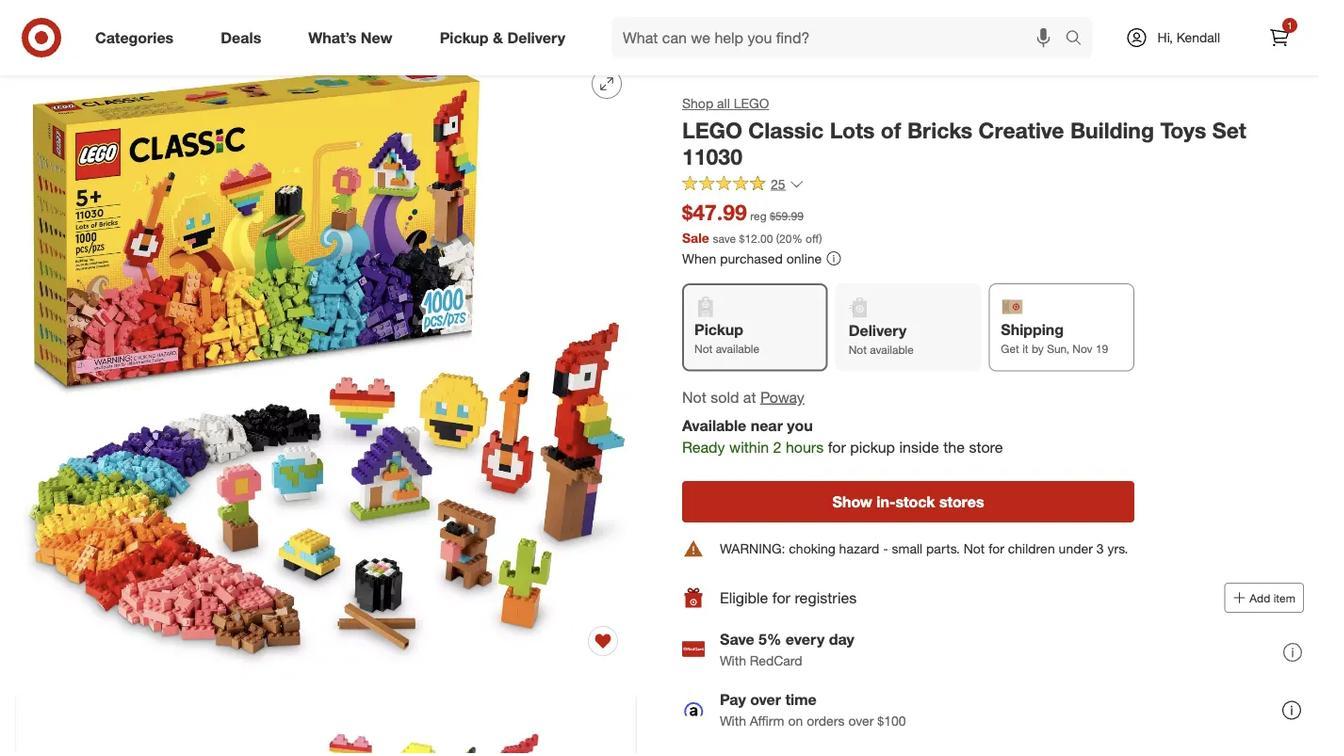Task type: describe. For each thing, give the bounding box(es) containing it.
12.00
[[745, 231, 773, 245]]

save
[[713, 231, 736, 245]]

not inside delivery not available
[[849, 343, 867, 357]]

sold
[[711, 388, 739, 407]]

online
[[787, 250, 822, 267]]

warning:
[[720, 541, 786, 557]]

pay over time with affirm on orders over $100
[[720, 691, 906, 729]]

on
[[788, 713, 803, 729]]

time
[[786, 691, 817, 710]]

eligible for registries
[[720, 589, 857, 607]]

poway
[[761, 388, 805, 407]]

toys inside shop all lego lego classic lots of bricks creative building toys set 11030
[[1161, 117, 1207, 143]]

25 link
[[682, 175, 804, 197]]

search
[[1057, 30, 1102, 49]]

at
[[743, 388, 756, 407]]

children
[[1008, 541, 1055, 557]]

hi, kendall
[[1158, 29, 1221, 46]]

show in-stock stores
[[833, 493, 984, 511]]

eligible
[[720, 589, 769, 607]]

19
[[1096, 342, 1109, 356]]

not left sold
[[682, 388, 707, 407]]

not inside pickup not available
[[695, 342, 713, 356]]

%
[[792, 231, 803, 245]]

pickup for &
[[440, 28, 489, 47]]

1
[[1288, 19, 1293, 31]]

lots
[[830, 117, 875, 143]]

3
[[1097, 541, 1104, 557]]

deals
[[221, 28, 261, 47]]

show
[[833, 493, 873, 511]]

target / toys / building sets & blocks
[[15, 17, 235, 33]]

1 link
[[1259, 17, 1301, 58]]

shop
[[682, 95, 714, 112]]

save
[[720, 631, 755, 649]]

2 horizontal spatial &
[[493, 28, 503, 47]]

off
[[806, 231, 819, 245]]

target
[[15, 17, 51, 33]]

when purchased online
[[682, 250, 822, 267]]

$100
[[878, 713, 906, 729]]

lego classic lots of bricks creative building toys set 11030, 1 of 8 image
[[15, 54, 637, 676]]

kits
[[341, 17, 363, 33]]

store
[[969, 439, 1003, 457]]

you
[[787, 417, 813, 436]]

target link
[[15, 17, 51, 33]]

the
[[944, 439, 965, 457]]

available near you ready within 2 hours for pickup inside the store
[[682, 417, 1003, 457]]

pickup not available
[[695, 321, 760, 356]]

pay
[[720, 691, 746, 710]]

parts.
[[927, 541, 960, 557]]

sun,
[[1047, 342, 1070, 356]]

add item button
[[1225, 583, 1304, 613]]

it
[[1023, 342, 1029, 356]]

0 vertical spatial over
[[750, 691, 781, 710]]

What can we help you find? suggestions appear below search field
[[612, 17, 1070, 58]]

bricks
[[908, 117, 973, 143]]

poway button
[[761, 387, 805, 408]]

toys link
[[63, 17, 89, 33]]

ready
[[682, 439, 725, 457]]

yrs.
[[1108, 541, 1129, 557]]

new
[[361, 28, 393, 47]]

1 horizontal spatial &
[[329, 17, 337, 33]]

categories
[[95, 28, 174, 47]]

sale
[[682, 229, 709, 246]]

2 vertical spatial for
[[773, 589, 791, 607]]

0 horizontal spatial delivery
[[507, 28, 566, 47]]

0 vertical spatial toys
[[63, 17, 89, 33]]

with inside save 5% every day with redcard
[[720, 653, 746, 669]]

of
[[881, 117, 901, 143]]

show in-stock stores button
[[682, 482, 1135, 523]]

hazard
[[839, 541, 880, 557]]

pickup & delivery
[[440, 28, 566, 47]]

delivery not available
[[849, 322, 914, 357]]

building sets & kits
[[247, 17, 363, 33]]

purchased
[[720, 250, 783, 267]]

available for pickup
[[716, 342, 760, 356]]

stock
[[896, 493, 935, 511]]

when
[[682, 250, 717, 267]]

11030
[[682, 144, 743, 170]]

2 / from the left
[[93, 17, 98, 33]]

choking
[[789, 541, 836, 557]]

available for delivery
[[870, 343, 914, 357]]

25
[[771, 176, 786, 192]]

shop all lego lego classic lots of bricks creative building toys set 11030
[[682, 95, 1247, 170]]



Task type: locate. For each thing, give the bounding box(es) containing it.
building right toys link
[[101, 17, 149, 33]]

)
[[819, 231, 822, 245]]

for left children at the right of the page
[[989, 541, 1005, 557]]

pickup inside pickup not available
[[695, 321, 744, 339]]

item
[[1274, 591, 1296, 605]]

0 horizontal spatial toys
[[63, 17, 89, 33]]

for for pickup
[[828, 439, 846, 457]]

redcard
[[750, 653, 803, 669]]

2 horizontal spatial for
[[989, 541, 1005, 557]]

for
[[828, 439, 846, 457], [989, 541, 1005, 557], [773, 589, 791, 607]]

for right eligible
[[773, 589, 791, 607]]

for for children
[[989, 541, 1005, 557]]

0 vertical spatial delivery
[[507, 28, 566, 47]]

0 horizontal spatial building
[[101, 17, 149, 33]]

add
[[1250, 591, 1271, 605]]

categories link
[[79, 17, 197, 58]]

orders
[[807, 713, 845, 729]]

inside
[[900, 439, 940, 457]]

1 sets from the left
[[153, 17, 179, 33]]

available inside delivery not available
[[870, 343, 914, 357]]

1 horizontal spatial toys
[[1161, 117, 1207, 143]]

toys left set
[[1161, 117, 1207, 143]]

shipping
[[1001, 321, 1064, 339]]

/ right toys link
[[93, 17, 98, 33]]

pickup
[[440, 28, 489, 47], [695, 321, 744, 339]]

/ left toys link
[[55, 17, 59, 33]]

1 horizontal spatial building
[[247, 17, 295, 33]]

pickup right new
[[440, 28, 489, 47]]

by
[[1032, 342, 1044, 356]]

pickup up sold
[[695, 321, 744, 339]]

building inside shop all lego lego classic lots of bricks creative building toys set 11030
[[1071, 117, 1155, 143]]

not sold at poway
[[682, 388, 805, 407]]

what's new
[[308, 28, 393, 47]]

lego up 11030
[[682, 117, 743, 143]]

toys right target
[[63, 17, 89, 33]]

deals link
[[205, 17, 285, 58]]

day
[[829, 631, 855, 649]]

over up affirm
[[750, 691, 781, 710]]

pickup & delivery link
[[424, 17, 589, 58]]

available inside pickup not available
[[716, 342, 760, 356]]

1 vertical spatial pickup
[[695, 321, 744, 339]]

with down save
[[720, 653, 746, 669]]

classic
[[749, 117, 824, 143]]

0 vertical spatial with
[[720, 653, 746, 669]]

0 horizontal spatial /
[[55, 17, 59, 33]]

delivery inside delivery not available
[[849, 322, 907, 340]]

warning: choking hazard - small parts. not for children under 3 yrs.
[[720, 541, 1129, 557]]

hi,
[[1158, 29, 1173, 46]]

$47.99
[[682, 199, 747, 226]]

image gallery element
[[15, 54, 637, 755]]

available
[[716, 342, 760, 356], [870, 343, 914, 357]]

affirm
[[750, 713, 785, 729]]

save 5% every day with redcard
[[720, 631, 855, 669]]

with down 'pay'
[[720, 713, 746, 729]]

1 vertical spatial delivery
[[849, 322, 907, 340]]

$47.99 reg $59.99 sale save $ 12.00 ( 20 % off )
[[682, 199, 822, 246]]

2
[[773, 439, 782, 457]]

-
[[883, 541, 888, 557]]

building right blocks
[[247, 17, 295, 33]]

$
[[739, 231, 745, 245]]

1 horizontal spatial /
[[93, 17, 98, 33]]

get
[[1001, 342, 1020, 356]]

lego right all
[[734, 95, 769, 112]]

1 vertical spatial lego
[[682, 117, 743, 143]]

building right creative
[[1071, 117, 1155, 143]]

available
[[682, 417, 747, 436]]

all
[[717, 95, 730, 112]]

0 horizontal spatial pickup
[[440, 28, 489, 47]]

not up sold
[[695, 342, 713, 356]]

1 horizontal spatial available
[[870, 343, 914, 357]]

0 horizontal spatial over
[[750, 691, 781, 710]]

pickup for not
[[695, 321, 744, 339]]

add item
[[1250, 591, 1296, 605]]

in-
[[877, 493, 896, 511]]

1 vertical spatial toys
[[1161, 117, 1207, 143]]

with inside "pay over time with affirm on orders over $100"
[[720, 713, 746, 729]]

1 vertical spatial for
[[989, 541, 1005, 557]]

sets left blocks
[[153, 17, 179, 33]]

1 / from the left
[[55, 17, 59, 33]]

1 vertical spatial with
[[720, 713, 746, 729]]

0 horizontal spatial for
[[773, 589, 791, 607]]

20
[[779, 231, 792, 245]]

2 sets from the left
[[299, 17, 325, 33]]

0 horizontal spatial &
[[183, 17, 191, 33]]

0 vertical spatial for
[[828, 439, 846, 457]]

kendall
[[1177, 29, 1221, 46]]

1 horizontal spatial for
[[828, 439, 846, 457]]

over
[[750, 691, 781, 710], [849, 713, 874, 729]]

not up 'available near you ready within 2 hours for pickup inside the store'
[[849, 343, 867, 357]]

not right parts.
[[964, 541, 985, 557]]

sets left kits
[[299, 17, 325, 33]]

set
[[1213, 117, 1247, 143]]

hours
[[786, 439, 824, 457]]

1 vertical spatial over
[[849, 713, 874, 729]]

for right hours on the right bottom of page
[[828, 439, 846, 457]]

&
[[183, 17, 191, 33], [329, 17, 337, 33], [493, 28, 503, 47]]

toys
[[63, 17, 89, 33], [1161, 117, 1207, 143]]

$59.99
[[770, 209, 804, 223]]

1 with from the top
[[720, 653, 746, 669]]

building sets & blocks link
[[101, 17, 235, 33]]

1 horizontal spatial sets
[[299, 17, 325, 33]]

0 horizontal spatial sets
[[153, 17, 179, 33]]

stores
[[940, 493, 984, 511]]

registries
[[795, 589, 857, 607]]

every
[[786, 631, 825, 649]]

creative
[[979, 117, 1065, 143]]

for inside 'available near you ready within 2 hours for pickup inside the store'
[[828, 439, 846, 457]]

delivery
[[507, 28, 566, 47], [849, 322, 907, 340]]

(
[[776, 231, 779, 245]]

1 horizontal spatial delivery
[[849, 322, 907, 340]]

search button
[[1057, 17, 1102, 62]]

shipping get it by sun, nov 19
[[1001, 321, 1109, 356]]

2 with from the top
[[720, 713, 746, 729]]

reg
[[750, 209, 767, 223]]

0 vertical spatial lego
[[734, 95, 769, 112]]

what's new link
[[292, 17, 416, 58]]

small
[[892, 541, 923, 557]]

2 horizontal spatial building
[[1071, 117, 1155, 143]]

1 horizontal spatial over
[[849, 713, 874, 729]]

over left $100
[[849, 713, 874, 729]]

sets
[[153, 17, 179, 33], [299, 17, 325, 33]]

1 horizontal spatial pickup
[[695, 321, 744, 339]]

0 horizontal spatial available
[[716, 342, 760, 356]]

not
[[695, 342, 713, 356], [849, 343, 867, 357], [682, 388, 707, 407], [964, 541, 985, 557]]

0 vertical spatial pickup
[[440, 28, 489, 47]]

blocks
[[195, 17, 235, 33]]

building
[[101, 17, 149, 33], [247, 17, 295, 33], [1071, 117, 1155, 143]]

5%
[[759, 631, 782, 649]]



Task type: vqa. For each thing, say whether or not it's contained in the screenshot.
"-" associated with Raisin Bran Crunch Original Breakfast Cereal
no



